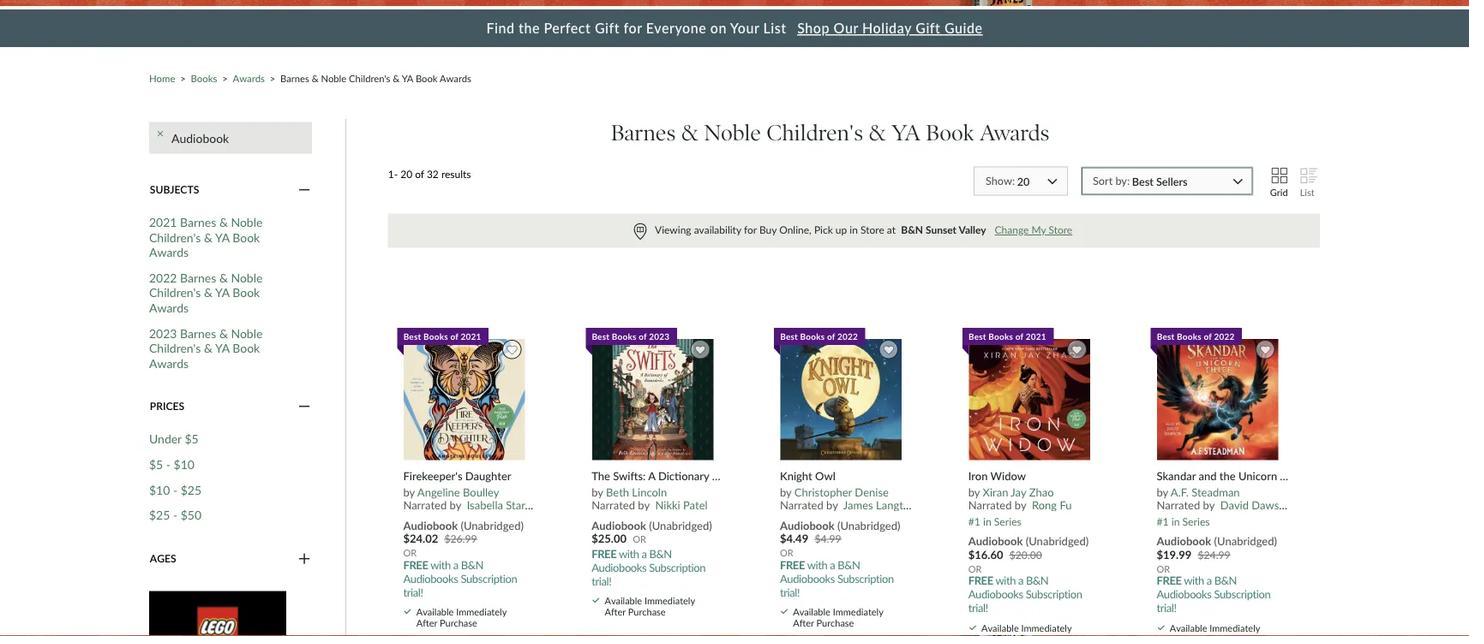 Task type: locate. For each thing, give the bounding box(es) containing it.
- for $10
[[173, 483, 178, 498]]

children's inside 2021 barnes & noble children's & ya book awards
[[149, 230, 201, 245]]

with
[[619, 547, 639, 561], [430, 558, 451, 572], [807, 558, 827, 572], [996, 574, 1016, 588], [1184, 574, 1204, 588]]

or inside the audiobook (unabridged) $16.60 $20.00 or
[[968, 564, 982, 575]]

a.f. steadman link
[[1171, 486, 1240, 500]]

ya inside 2023 barnes & noble children's & ya book awards
[[215, 341, 229, 356]]

with for $19.99
[[1184, 574, 1204, 588]]

0 horizontal spatial barnes & noble children's & ya book awards
[[280, 73, 471, 85]]

immediately for $24.02
[[456, 607, 507, 618]]

book inside 2021 barnes & noble children's & ya book awards
[[233, 230, 260, 245]]

(unabridged) inside the audiobook (unabridged) $16.60 $20.00 or
[[1026, 535, 1089, 549]]

(unabridged) inside audiobook (unabridged) $4.49 $4.99 or
[[837, 519, 901, 533]]

audiobook for audiobook (unabridged) $25.00 or
[[592, 519, 646, 533]]

available immediately after purchase down audiobook (unabridged) $25.00 or
[[605, 596, 695, 619]]

#1 in series link for a.f.
[[1157, 512, 1210, 529]]

book inside 2022 barnes & noble children's & ya book awards
[[233, 286, 260, 300]]

$5 right under
[[185, 432, 199, 447]]

audiobook (unabridged) $25.00 or
[[592, 519, 712, 546]]

barnes inside 2021 barnes & noble children's & ya book awards
[[180, 215, 216, 230]]

under $5
[[149, 432, 199, 447]]

b&n
[[649, 547, 672, 561], [461, 558, 484, 572], [838, 558, 860, 572], [1026, 574, 1049, 588], [1214, 574, 1237, 588]]

children's for 2021 barnes & noble children's & ya book awards
[[149, 230, 201, 245]]

noble inside 2023 barnes & noble children's & ya book awards
[[231, 326, 263, 341]]

best for the
[[592, 332, 610, 342]]

2023
[[149, 326, 177, 341], [649, 332, 670, 342]]

free with a for $16.60
[[968, 574, 1024, 588]]

trial! up check icon
[[780, 586, 800, 600]]

noble inside 2022 barnes & noble children's & ya book awards
[[231, 271, 263, 285]]

$10
[[174, 458, 195, 472], [149, 483, 170, 498]]

lablanc
[[528, 499, 566, 512]]

$25 up $50
[[181, 483, 202, 498]]

b&n audiobooks subscription trial! down $26.99
[[403, 558, 517, 600]]

immediately right check icon
[[833, 607, 883, 618]]

barnes inside 2022 barnes & noble children's & ya book awards
[[180, 271, 216, 285]]

or down the $16.60 link
[[968, 564, 982, 575]]

ya inside 2021 barnes & noble children's & ya book awards
[[215, 230, 229, 245]]

b&n down $4.99
[[838, 558, 860, 572]]

1 best books of 2021 from the left
[[403, 332, 481, 342]]

- down under
[[166, 458, 171, 472]]

narrated down firekeeper's on the bottom of the page
[[403, 499, 447, 512]]

2021 for iron widow
[[1026, 332, 1046, 342]]

noble inside 2021 barnes & noble children's & ya book awards
[[231, 215, 263, 230]]

audiobook inside audiobook (unabridged) $24.02 $26.99 or
[[403, 519, 458, 533]]

the swifts: a dictionary of… by beth lincoln narrated by nikki patel
[[592, 470, 730, 512]]

1 #1 in series link from the left
[[968, 512, 1022, 529]]

1 horizontal spatial 2022
[[837, 332, 858, 342]]

2 gift from the left
[[916, 20, 941, 36]]

in
[[850, 224, 858, 236], [983, 516, 992, 529], [1172, 516, 1180, 529]]

series down xiran jay zhao link at bottom right
[[994, 516, 1022, 529]]

of for skandar and the unicorn thief
[[1204, 332, 1212, 342]]

with down $19.99 link
[[1184, 574, 1204, 588]]

2 narrated from the left
[[592, 499, 635, 512]]

0 vertical spatial $5
[[185, 432, 199, 447]]

books link
[[191, 73, 217, 85]]

by
[[403, 486, 415, 500], [592, 486, 603, 500], [780, 486, 792, 500], [968, 486, 980, 500], [1157, 486, 1168, 500], [450, 499, 461, 512], [638, 499, 650, 512], [826, 499, 838, 512], [1015, 499, 1026, 512], [1203, 499, 1215, 512]]

beth
[[606, 486, 629, 500]]

best books of 2022 for knight owl
[[780, 332, 858, 342]]

in down a.f.
[[1172, 516, 1180, 529]]

gift right perfect
[[595, 20, 620, 36]]

free with a for $4.49
[[780, 558, 835, 572]]

beth lincoln link
[[606, 486, 667, 500]]

results
[[441, 168, 471, 180]]

after purchase for $24.02
[[416, 618, 477, 630]]

trial! down $19.99 link
[[1157, 602, 1177, 616]]

angeline boulley link
[[417, 486, 499, 500]]

narrated inside knight owl by christopher denise narrated by james langton
[[780, 499, 824, 512]]

my
[[1032, 224, 1046, 236]]

2023 barnes & noble children's & ya book awards link
[[149, 326, 291, 371]]

audiobook link
[[171, 131, 229, 146]]

with down $4.99
[[807, 558, 827, 572]]

barnes inside 2023 barnes & noble children's & ya book awards
[[180, 326, 216, 341]]

2 #1 from the left
[[1157, 516, 1169, 529]]

1 horizontal spatial gift
[[916, 20, 941, 36]]

1 vertical spatial the
[[1220, 470, 1236, 483]]

audiobook up $26.99
[[403, 519, 458, 533]]

5 best from the left
[[1157, 332, 1175, 342]]

0 horizontal spatial #1
[[968, 516, 981, 529]]

#1
[[968, 516, 981, 529], [1157, 516, 1169, 529]]

5 narrated from the left
[[1157, 499, 1200, 512]]

2 best books of 2022 from the left
[[1157, 332, 1235, 342]]

b&n down audiobook (unabridged) $25.00 or
[[649, 547, 672, 561]]

1 horizontal spatial the
[[1220, 470, 1236, 483]]

minus image for prices
[[299, 399, 310, 414]]

jay
[[1011, 486, 1026, 500]]

trial! for $4.49
[[780, 586, 800, 600]]

books for iron widow
[[989, 332, 1013, 342]]

narrated inside the skandar and the unicorn thief by a.f. steadman narrated by david dawson #1 in series
[[1157, 499, 1200, 512]]

iron
[[968, 470, 988, 483]]

children's
[[349, 73, 390, 85], [767, 119, 863, 146], [149, 230, 201, 245], [149, 286, 201, 300], [149, 341, 201, 356]]

with down $24.02 link at left
[[430, 558, 451, 572]]

the right find in the left of the page
[[519, 20, 540, 36]]

bopis small image
[[634, 223, 647, 240]]

best books of 2021
[[403, 332, 481, 342], [969, 332, 1046, 342]]

$10 down $5 - $10 link
[[149, 483, 170, 498]]

a down '$24.99'
[[1207, 574, 1212, 588]]

1 vertical spatial barnes & noble children's & ya book awards
[[611, 119, 1050, 146]]

awards link
[[233, 73, 265, 85]]

$25 - $50 link
[[149, 508, 202, 523]]

1 horizontal spatial best books of 2021
[[969, 332, 1046, 342]]

2 vertical spatial -
[[173, 508, 178, 523]]

0 horizontal spatial best books of 2021
[[403, 332, 481, 342]]

0 horizontal spatial list
[[763, 20, 787, 36]]

in right up
[[850, 224, 858, 236]]

by left james
[[826, 499, 838, 512]]

b&n sunset
[[901, 224, 957, 236]]

b&n down $26.99
[[461, 558, 484, 572]]

series inside the skandar and the unicorn thief by a.f. steadman narrated by david dawson #1 in series
[[1183, 516, 1210, 529]]

with for $16.60
[[996, 574, 1016, 588]]

books
[[191, 73, 217, 85], [423, 332, 448, 342], [612, 332, 637, 342], [800, 332, 825, 342], [989, 332, 1013, 342], [1177, 332, 1202, 342]]

swifts:
[[613, 470, 646, 483]]

narrated down knight
[[780, 499, 824, 512]]

free for $16.60
[[968, 574, 993, 588]]

subjects
[[150, 183, 199, 196]]

audiobooks up check icon
[[780, 572, 835, 586]]

ages button
[[149, 552, 312, 567]]

1 #1 from the left
[[968, 516, 981, 529]]

series down a.f. steadman link
[[1183, 516, 1210, 529]]

firekeeper's
[[403, 470, 463, 483]]

0 horizontal spatial 2023
[[149, 326, 177, 341]]

awards
[[233, 73, 265, 85], [440, 73, 471, 85], [980, 119, 1050, 146], [149, 245, 189, 260], [149, 301, 189, 315], [149, 356, 189, 371]]

free with a down the $16.60 link
[[968, 574, 1024, 588]]

2022 barnes & noble children's & ya book awards link
[[149, 271, 291, 316]]

$5
[[185, 432, 199, 447], [149, 458, 163, 472]]

audiobooks for $24.02
[[403, 572, 458, 586]]

ya
[[402, 73, 413, 85], [892, 119, 921, 146], [215, 230, 229, 245], [215, 286, 229, 300], [215, 341, 229, 356]]

2 best books of 2021 from the left
[[969, 332, 1046, 342]]

our
[[834, 20, 858, 36]]

audiobook for audiobook
[[171, 131, 229, 145]]

0 horizontal spatial best books of 2022
[[780, 332, 858, 342]]

immediately for $25.00
[[645, 596, 695, 607]]

of for iron widow
[[1016, 332, 1024, 342]]

2 series from the left
[[1183, 516, 1210, 529]]

free down the $16.60 link
[[968, 574, 993, 588]]

1 narrated from the left
[[403, 499, 447, 512]]

0 horizontal spatial 2022
[[149, 271, 177, 285]]

free
[[592, 547, 617, 561], [403, 558, 428, 572], [780, 558, 805, 572], [968, 574, 993, 588], [1157, 574, 1182, 588]]

1 best from the left
[[403, 332, 421, 342]]

1 horizontal spatial #1 in series link
[[1157, 512, 1210, 529]]

0 horizontal spatial in
[[850, 224, 858, 236]]

trial! down the $16.60 link
[[968, 602, 988, 616]]

free with a down $4.49 link
[[780, 558, 835, 572]]

valley
[[959, 224, 986, 236]]

david dawson link
[[1220, 499, 1292, 512]]

audiobook for audiobook (unabridged) $16.60 $20.00 or
[[968, 535, 1023, 549]]

in down 'xiran'
[[983, 516, 992, 529]]

0 vertical spatial for
[[624, 20, 642, 36]]

0 vertical spatial $10
[[174, 458, 195, 472]]

the
[[519, 20, 540, 36], [1220, 470, 1236, 483]]

0 vertical spatial -
[[166, 458, 171, 472]]

region containing viewing availability for buy online, pick up in store at
[[388, 214, 1320, 248]]

boulley
[[463, 486, 499, 500]]

1 vertical spatial $10
[[149, 483, 170, 498]]

$20.00
[[1010, 549, 1042, 561]]

available down $24.02 link at left
[[416, 607, 454, 618]]

or down $4.49 link
[[780, 548, 793, 559]]

noble for 2023 barnes & noble children's & ya book awards
[[231, 326, 263, 341]]

under $5 link
[[149, 432, 199, 447]]

available immediately after purchase right check icon
[[793, 607, 883, 630]]

list
[[763, 20, 787, 36], [1300, 187, 1315, 199]]

owl
[[815, 470, 836, 483]]

check image
[[781, 610, 788, 616]]

(unabridged) inside audiobook (unabridged) $24.02 $26.99 or
[[461, 519, 524, 533]]

by left a.f.
[[1157, 486, 1168, 500]]

1 vertical spatial -
[[173, 483, 178, 498]]

trial! for $24.02
[[403, 586, 423, 600]]

subscription down audiobook (unabridged) $19.99 $24.99 or
[[1214, 588, 1271, 602]]

for left everyone
[[624, 20, 642, 36]]

audiobook inside audiobook (unabridged) $19.99 $24.99 or
[[1157, 535, 1211, 549]]

children's for 2023 barnes & noble children's & ya book awards
[[149, 341, 201, 356]]

barnes
[[280, 73, 309, 85], [611, 119, 676, 146], [180, 215, 216, 230], [180, 271, 216, 285], [180, 326, 216, 341]]

or inside audiobook (unabridged) $24.02 $26.99 or
[[403, 548, 417, 559]]

1 vertical spatial $5
[[149, 458, 163, 472]]

#1 in series link for narrated
[[968, 512, 1022, 529]]

b&n audiobooks subscription trial! down $4.99
[[780, 558, 894, 600]]

children's inside 2023 barnes & noble children's & ya book awards
[[149, 341, 201, 356]]

list right your on the top of the page
[[763, 20, 787, 36]]

by down firekeeper's on the bottom of the page
[[403, 486, 415, 500]]

ya inside 2022 barnes & noble children's & ya book awards
[[215, 286, 229, 300]]

available for $24.02
[[416, 607, 454, 618]]

3 best from the left
[[780, 332, 798, 342]]

$25 - $50
[[149, 508, 202, 523]]

audiobook down beth on the left of the page
[[592, 519, 646, 533]]

4 best from the left
[[969, 332, 986, 342]]

children's for 2022 barnes & noble children's & ya book awards
[[149, 286, 201, 300]]

1 vertical spatial $25
[[149, 508, 170, 523]]

2 minus image from the top
[[299, 399, 310, 414]]

book for 2021 barnes & noble children's & ya book awards
[[233, 230, 260, 245]]

the right and
[[1220, 470, 1236, 483]]

2 #1 in series link from the left
[[1157, 512, 1210, 529]]

check image
[[593, 599, 600, 604], [404, 610, 411, 616], [969, 626, 976, 632], [1158, 626, 1165, 632]]

or down $24.02 link at left
[[403, 548, 417, 559]]

b&n down '$24.99'
[[1214, 574, 1237, 588]]

$25
[[181, 483, 202, 498], [149, 508, 170, 523]]

1- 20 of 32 results
[[388, 168, 471, 180]]

by left rong
[[1015, 499, 1026, 512]]

subscription
[[649, 561, 706, 575], [461, 572, 517, 586], [837, 572, 894, 586], [1026, 588, 1082, 602], [1214, 588, 1271, 602]]

subscription for james langton
[[837, 572, 894, 586]]

1 vertical spatial for
[[744, 224, 757, 236]]

home link
[[149, 73, 175, 85]]

or inside audiobook (unabridged) $4.49 $4.99 or
[[780, 548, 793, 559]]

free down $19.99 link
[[1157, 574, 1182, 588]]

region
[[388, 214, 1320, 248]]

free with a for $25.00
[[592, 547, 647, 561]]

children's inside 2022 barnes & noble children's & ya book awards
[[149, 286, 201, 300]]

- for $5
[[166, 458, 171, 472]]

trial! for $25.00
[[592, 575, 611, 588]]

20 link
[[974, 167, 1068, 201]]

2 best from the left
[[592, 332, 610, 342]]

4 narrated from the left
[[968, 499, 1012, 512]]

b&n for isabella star lablanc
[[461, 558, 484, 572]]

#1 inside iron widow by xiran jay zhao narrated by rong fu #1 in series
[[968, 516, 981, 529]]

a down audiobook (unabridged) $25.00 or
[[642, 547, 647, 561]]

1 horizontal spatial barnes & noble children's & ya book awards
[[611, 119, 1050, 146]]

james
[[843, 499, 873, 512]]

b&n audiobooks subscription trial! for $24.02
[[403, 558, 517, 600]]

knight owl image
[[780, 339, 903, 462]]

a for $4.49
[[830, 558, 835, 572]]

audiobooks
[[592, 561, 647, 575], [403, 572, 458, 586], [780, 572, 835, 586], [968, 588, 1023, 602], [1157, 588, 1212, 602]]

iron widow image
[[968, 339, 1091, 462]]

close modal image
[[157, 131, 163, 146]]

or inside audiobook (unabridged) $19.99 $24.99 or
[[1157, 564, 1170, 575]]

0 horizontal spatial 2021
[[149, 215, 177, 230]]

1 horizontal spatial list
[[1300, 187, 1315, 199]]

narrated inside firekeeper's daughter by angeline boulley narrated by isabella star lablanc
[[403, 499, 447, 512]]

- for $25
[[173, 508, 178, 523]]

(unabridged) inside audiobook (unabridged) $25.00 or
[[649, 519, 712, 533]]

under
[[149, 432, 182, 447]]

find the perfect gift for everyone on your list shop our holiday gift guide
[[486, 20, 983, 36]]

a down $4.99
[[830, 558, 835, 572]]

$10 - $25
[[149, 483, 202, 498]]

(unabridged)
[[461, 519, 524, 533], [649, 519, 712, 533], [837, 519, 901, 533], [1026, 535, 1089, 549], [1214, 535, 1277, 549]]

1 horizontal spatial for
[[744, 224, 757, 236]]

check image down the $16.60 link
[[969, 626, 976, 632]]

check image down $19.99 link
[[1158, 626, 1165, 632]]

immediately down audiobook (unabridged) $19.99 $24.99 or
[[1210, 623, 1260, 635]]

audiobook up $4.99
[[780, 519, 835, 533]]

narrated inside the swifts: a dictionary of… by beth lincoln narrated by nikki patel
[[592, 499, 635, 512]]

1 horizontal spatial #1
[[1157, 516, 1169, 529]]

$5 down under
[[149, 458, 163, 472]]

1 vertical spatial minus image
[[299, 399, 310, 414]]

0 vertical spatial minus image
[[299, 182, 310, 197]]

$19.99
[[1157, 548, 1192, 562]]

store right my
[[1049, 224, 1073, 236]]

a down the $20.00
[[1018, 574, 1024, 588]]

advertisement region
[[149, 592, 286, 637]]

1 horizontal spatial $25
[[181, 483, 202, 498]]

available down $25.00 link
[[605, 596, 642, 607]]

immediately down audiobook (unabridged) $24.02 $26.99 or
[[456, 607, 507, 618]]

book
[[416, 73, 438, 85], [926, 119, 974, 146], [233, 230, 260, 245], [233, 286, 260, 300], [233, 341, 260, 356]]

b&n audiobooks subscription trial! down audiobook (unabridged) $25.00 or
[[592, 547, 706, 588]]

or for $24.02
[[403, 548, 417, 559]]

0 horizontal spatial #1 in series link
[[968, 512, 1022, 529]]

free down $25.00
[[592, 547, 617, 561]]

b&n audiobooks subscription trial! down the $20.00
[[968, 574, 1082, 616]]

(unabridged) down 'nikki patel' link
[[649, 519, 712, 533]]

20 up change my store link
[[1017, 175, 1030, 188]]

audiobooks for $19.99
[[1157, 588, 1212, 602]]

grid link
[[1270, 167, 1288, 199]]

1 series from the left
[[994, 516, 1022, 529]]

20 right 1-
[[400, 168, 412, 180]]

a for $24.02
[[453, 558, 458, 572]]

noble for 2022 barnes & noble children's & ya book awards
[[231, 271, 263, 285]]

awards inside 2021 barnes & noble children's & ya book awards
[[149, 245, 189, 260]]

#1 up "$16.60"
[[968, 516, 981, 529]]

0 horizontal spatial gift
[[595, 20, 620, 36]]

0 vertical spatial list
[[763, 20, 787, 36]]

available immediately after purchase for $25.00
[[605, 596, 695, 619]]

book inside 2023 barnes & noble children's & ya book awards
[[233, 341, 260, 356]]

free with a for $24.02
[[403, 558, 458, 572]]

#1 in series link down a.f.
[[1157, 512, 1210, 529]]

a for $25.00
[[642, 547, 647, 561]]

1 minus image from the top
[[299, 182, 310, 197]]

zhao
[[1029, 486, 1054, 500]]

trial! down $25.00 link
[[592, 575, 611, 588]]

for left 'buy' on the top right of the page
[[744, 224, 757, 236]]

knight owl link
[[780, 470, 913, 483]]

2 horizontal spatial 2021
[[1026, 332, 1046, 342]]

list right grid
[[1300, 187, 1315, 199]]

1 horizontal spatial $5
[[185, 432, 199, 447]]

with for $24.02
[[430, 558, 451, 572]]

minus image
[[299, 182, 310, 197], [299, 399, 310, 414]]

of for knight owl
[[827, 332, 835, 342]]

immediately
[[645, 596, 695, 607], [456, 607, 507, 618], [833, 607, 883, 618], [1021, 623, 1072, 635], [1210, 623, 1260, 635]]

gift left the guide
[[916, 20, 941, 36]]

audiobooks down $19.99 link
[[1157, 588, 1212, 602]]

audiobooks down $25.00 link
[[592, 561, 647, 575]]

0 vertical spatial barnes & noble children's & ya book awards
[[280, 73, 471, 85]]

audiobook right close modal icon
[[171, 131, 229, 145]]

&
[[312, 73, 319, 85], [393, 73, 400, 85], [681, 119, 699, 146], [869, 119, 886, 146], [219, 215, 228, 230], [204, 230, 212, 245], [219, 271, 228, 285], [204, 286, 212, 300], [219, 326, 228, 341], [204, 341, 212, 356]]

0 horizontal spatial $25
[[149, 508, 170, 523]]

audiobooks down $24.02 link at left
[[403, 572, 458, 586]]

rong
[[1032, 499, 1057, 512]]

store left at at top
[[861, 224, 884, 236]]

$24.02
[[403, 532, 438, 546]]

subjects button
[[149, 182, 312, 197]]

free with a down $24.02 link at left
[[403, 558, 458, 572]]

0 horizontal spatial the
[[519, 20, 540, 36]]

0 vertical spatial the
[[519, 20, 540, 36]]

after purchase for $4.49
[[793, 618, 854, 630]]

best books of 2021 for iron widow
[[969, 332, 1046, 342]]

best for firekeeper's
[[403, 332, 421, 342]]

available immediately after purchase for $4.49
[[793, 607, 883, 630]]

20 inside 20 link
[[1017, 175, 1030, 188]]

1 horizontal spatial best books of 2022
[[1157, 332, 1235, 342]]

1 horizontal spatial store
[[1049, 224, 1073, 236]]

0 horizontal spatial store
[[861, 224, 884, 236]]

$10 up $10 - $25 at left bottom
[[174, 458, 195, 472]]

b&n audiobooks subscription trial! for $19.99
[[1157, 574, 1271, 616]]

firekeeper's daughter by angeline boulley narrated by isabella star lablanc
[[403, 470, 566, 512]]

free with a down $25.00
[[592, 547, 647, 561]]

available right check icon
[[793, 607, 831, 618]]

1 horizontal spatial 20
[[1017, 175, 1030, 188]]

audiobook up '$24.99'
[[1157, 535, 1211, 549]]

immediately down audiobook (unabridged) $25.00 or
[[645, 596, 695, 607]]

after purchase
[[605, 607, 666, 619], [416, 618, 477, 630], [793, 618, 854, 630], [981, 634, 1043, 637], [1170, 634, 1231, 637]]

2 horizontal spatial in
[[1172, 516, 1180, 529]]

0 horizontal spatial series
[[994, 516, 1022, 529]]

narrated
[[403, 499, 447, 512], [592, 499, 635, 512], [780, 499, 824, 512], [968, 499, 1012, 512], [1157, 499, 1200, 512]]

-
[[166, 458, 171, 472], [173, 483, 178, 498], [173, 508, 178, 523]]

audiobook inside audiobook (unabridged) $25.00 or
[[592, 519, 646, 533]]

1 best books of 2022 from the left
[[780, 332, 858, 342]]

2 horizontal spatial 2022
[[1214, 332, 1235, 342]]

or down $19.99 link
[[1157, 564, 1170, 575]]

1 horizontal spatial 2021
[[461, 332, 481, 342]]

0 horizontal spatial $5
[[149, 458, 163, 472]]

free down $4.49 link
[[780, 558, 805, 572]]

(unabridged) down isabella
[[461, 519, 524, 533]]

#1 up $19.99
[[1157, 516, 1169, 529]]

free for $4.49
[[780, 558, 805, 572]]

3 narrated from the left
[[780, 499, 824, 512]]

audiobook inside audiobook (unabridged) $4.49 $4.99 or
[[780, 519, 835, 533]]

available immediately after purchase for $24.02
[[416, 607, 507, 630]]

awards inside 2022 barnes & noble children's & ya book awards
[[149, 301, 189, 315]]

2022
[[149, 271, 177, 285], [837, 332, 858, 342], [1214, 332, 1235, 342]]

narrated down iron at the right
[[968, 499, 1012, 512]]

best
[[403, 332, 421, 342], [592, 332, 610, 342], [780, 332, 798, 342], [969, 332, 986, 342], [1157, 332, 1175, 342]]

available immediately after purchase down $26.99
[[416, 607, 507, 630]]

audiobooks for $25.00
[[592, 561, 647, 575]]

1 horizontal spatial in
[[983, 516, 992, 529]]

best books of 2022
[[780, 332, 858, 342], [1157, 332, 1235, 342]]

audiobook inside the audiobook (unabridged) $16.60 $20.00 or
[[968, 535, 1023, 549]]

- left $50
[[173, 508, 178, 523]]

0 horizontal spatial $10
[[149, 483, 170, 498]]

1 horizontal spatial series
[[1183, 516, 1210, 529]]



Task type: vqa. For each thing, say whether or not it's contained in the screenshot.
FREE
yes



Task type: describe. For each thing, give the bounding box(es) containing it.
2021 inside 2021 barnes & noble children's & ya book awards
[[149, 215, 177, 230]]

nikki
[[655, 499, 680, 512]]

steadman
[[1192, 486, 1240, 500]]

2023 inside 2023 barnes & noble children's & ya book awards
[[149, 326, 177, 341]]

nikki patel link
[[655, 499, 708, 512]]

$5 - $10 link
[[149, 458, 195, 473]]

xiran
[[983, 486, 1008, 500]]

find
[[486, 20, 515, 36]]

with for $25.00
[[619, 547, 639, 561]]

skandar and the unicorn thief by a.f. steadman narrated by david dawson #1 in series
[[1157, 470, 1305, 529]]

firekeeper's daughter image
[[403, 339, 526, 462]]

up
[[836, 224, 847, 236]]

by down iron at the right
[[968, 486, 980, 500]]

trial! for $19.99
[[1157, 602, 1177, 616]]

#1 inside the skandar and the unicorn thief by a.f. steadman narrated by david dawson #1 in series
[[1157, 516, 1169, 529]]

denise
[[855, 486, 889, 500]]

barnes & noble book of the year! the heaven & earth grocery store. shop now image
[[0, 0, 1469, 6]]

books for firekeeper's daughter
[[423, 332, 448, 342]]

ya for 2022 barnes & noble children's & ya book awards
[[215, 286, 229, 300]]

2021 barnes & noble children's & ya book awards link
[[149, 215, 291, 260]]

online,
[[779, 224, 812, 236]]

by down the
[[592, 486, 603, 500]]

$16.60
[[968, 548, 1003, 562]]

available immediately after purchase down the $20.00
[[981, 623, 1072, 637]]

2022 for knight owl
[[837, 332, 858, 342]]

barnes for 2021 barnes & noble children's & ya book awards
[[180, 215, 216, 230]]

(unabridged) for lincoln
[[649, 519, 712, 533]]

a for $16.60
[[1018, 574, 1024, 588]]

pick
[[814, 224, 833, 236]]

or for $16.60
[[968, 564, 982, 575]]

ages
[[150, 553, 176, 565]]

on
[[710, 20, 727, 36]]

barnes for 2023 barnes & noble children's & ya book awards
[[180, 326, 216, 341]]

1 vertical spatial list
[[1300, 187, 1315, 199]]

star
[[506, 499, 525, 512]]

or for $19.99
[[1157, 564, 1170, 575]]

audiobook for audiobook (unabridged) $19.99 $24.99 or
[[1157, 535, 1211, 549]]

book for 2022 barnes & noble children's & ya book awards
[[233, 286, 260, 300]]

widow
[[991, 470, 1026, 483]]

free for $19.99
[[1157, 574, 1182, 588]]

of…
[[712, 470, 730, 483]]

0 horizontal spatial 20
[[400, 168, 412, 180]]

angeline
[[417, 486, 460, 500]]

by left nikki
[[638, 499, 650, 512]]

$4.49
[[780, 532, 809, 546]]

skandar
[[1157, 470, 1196, 483]]

$25.00 link
[[592, 531, 627, 547]]

by down knight
[[780, 486, 792, 500]]

$16.60 link
[[968, 547, 1003, 563]]

2023 barnes & noble children's & ya book awards
[[149, 326, 263, 371]]

available immediately after purchase down '$24.99'
[[1170, 623, 1260, 637]]

books for knight owl
[[800, 332, 825, 342]]

change my store link
[[993, 223, 1074, 237]]

list view active image
[[1300, 167, 1315, 187]]

b&n for nikki patel
[[649, 547, 672, 561]]

ya for 2021 barnes & noble children's & ya book awards
[[215, 230, 229, 245]]

iron widow by xiran jay zhao narrated by rong fu #1 in series
[[968, 470, 1072, 529]]

fu
[[1060, 499, 1072, 512]]

best books of 2021 for firekeeper's daughter
[[403, 332, 481, 342]]

subscription down the audiobook (unabridged) $16.60 $20.00 or
[[1026, 588, 1082, 602]]

isabella star lablanc link
[[467, 499, 566, 512]]

grid
[[1270, 187, 1288, 199]]

(unabridged) for isabella
[[461, 519, 524, 533]]

and
[[1199, 470, 1217, 483]]

trial! for $16.60
[[968, 602, 988, 616]]

$5 - $10
[[149, 458, 195, 472]]

home
[[149, 73, 175, 85]]

a for $19.99
[[1207, 574, 1212, 588]]

best books of 2023
[[592, 332, 670, 342]]

2 store from the left
[[1049, 224, 1073, 236]]

available down $19.99 link
[[1170, 623, 1207, 635]]

(unabridged) inside audiobook (unabridged) $19.99 $24.99 or
[[1214, 535, 1277, 549]]

ya for 2023 barnes & noble children's & ya book awards
[[215, 341, 229, 356]]

audiobooks for $16.60
[[968, 588, 1023, 602]]

audiobook (unabridged) $19.99 $24.99 or
[[1157, 535, 1277, 575]]

of for the swifts: a dictionary of…
[[639, 332, 647, 342]]

dictionary
[[658, 470, 709, 483]]

in inside "region"
[[850, 224, 858, 236]]

audiobook (unabridged) $24.02 $26.99 or
[[403, 519, 524, 559]]

audiobook for audiobook (unabridged) $24.02 $26.99 or
[[403, 519, 458, 533]]

your
[[730, 20, 759, 36]]

isabella
[[467, 499, 503, 512]]

christopher denise link
[[794, 486, 889, 500]]

available down the $16.60 link
[[981, 623, 1019, 635]]

audiobook (unabridged) $16.60 $20.00 or
[[968, 535, 1089, 575]]

free for $25.00
[[592, 547, 617, 561]]

$10 - $25 link
[[149, 483, 202, 498]]

daughter
[[465, 470, 511, 483]]

iron widow link
[[968, 470, 1101, 483]]

unicorn
[[1239, 470, 1277, 483]]

skandar and the unicorn thief link
[[1157, 470, 1305, 483]]

prices button
[[149, 399, 312, 414]]

subscription for isabella star lablanc
[[461, 572, 517, 586]]

series inside iron widow by xiran jay zhao narrated by rong fu #1 in series
[[994, 516, 1022, 529]]

of for firekeeper's daughter
[[450, 332, 458, 342]]

or inside audiobook (unabridged) $25.00 or
[[633, 534, 646, 545]]

available for $25.00
[[605, 596, 642, 607]]

the inside the skandar and the unicorn thief by a.f. steadman narrated by david dawson #1 in series
[[1220, 470, 1236, 483]]

books for the swifts: a dictionary of…
[[612, 332, 637, 342]]

after purchase for $25.00
[[605, 607, 666, 619]]

2022 barnes & noble children's & ya book awards
[[149, 271, 263, 315]]

by left boulley
[[450, 499, 461, 512]]

b&n down the $20.00
[[1026, 574, 1049, 588]]

rong fu link
[[1032, 499, 1072, 512]]

knight
[[780, 470, 812, 483]]

b&n audiobooks subscription trial! for $4.49
[[780, 558, 894, 600]]

lincoln
[[632, 486, 667, 500]]

viewing
[[655, 224, 691, 236]]

or for $4.49
[[780, 548, 793, 559]]

the swifts: a dictionary of… link
[[592, 470, 730, 483]]

audiobooks for $4.49
[[780, 572, 835, 586]]

book for 2023 barnes & noble children's & ya book awards
[[233, 341, 260, 356]]

change
[[995, 224, 1029, 236]]

james langton link
[[843, 499, 916, 512]]

grid view active image
[[1270, 167, 1286, 187]]

b&n audiobooks subscription trial! for $25.00
[[592, 547, 706, 588]]

check image down $24.02 link at left
[[404, 610, 411, 616]]

in inside the skandar and the unicorn thief by a.f. steadman narrated by david dawson #1 in series
[[1172, 516, 1180, 529]]

$24.02 link
[[403, 531, 438, 547]]

with for $4.49
[[807, 558, 827, 572]]

1 horizontal spatial $10
[[174, 458, 195, 472]]

noble for 2021 barnes & noble children's & ya book awards
[[231, 215, 263, 230]]

availability
[[694, 224, 741, 236]]

the swifts: a dictionary of scoundrels image
[[591, 339, 714, 462]]

2021 for firekeeper's daughter
[[461, 332, 481, 342]]

at
[[887, 224, 896, 236]]

the
[[592, 470, 610, 483]]

free for $24.02
[[403, 558, 428, 572]]

in inside iron widow by xiran jay zhao narrated by rong fu #1 in series
[[983, 516, 992, 529]]

by left david
[[1203, 499, 1215, 512]]

best books of 2022 for skandar and the unicorn thief
[[1157, 332, 1235, 342]]

check image down $25.00 link
[[593, 599, 600, 604]]

immediately for $4.49
[[833, 607, 883, 618]]

available for $4.49
[[793, 607, 831, 618]]

awards inside 2023 barnes & noble children's & ya book awards
[[149, 356, 189, 371]]

b&n audiobooks subscription trial! for $16.60
[[968, 574, 1082, 616]]

skandar and the unicorn thief image
[[1156, 339, 1279, 462]]

best for knight
[[780, 332, 798, 342]]

barnes for 2022 barnes & noble children's & ya book awards
[[180, 271, 216, 285]]

holiday
[[862, 20, 912, 36]]

$4.49 link
[[780, 531, 809, 547]]

langton
[[876, 499, 916, 512]]

immediately down the audiobook (unabridged) $16.60 $20.00 or
[[1021, 623, 1072, 635]]

b&n for james langton
[[838, 558, 860, 572]]

1 gift from the left
[[595, 20, 620, 36]]

audiobook (unabridged) $4.49 $4.99 or
[[780, 519, 901, 559]]

1 store from the left
[[861, 224, 884, 236]]

$19.99 link
[[1157, 547, 1192, 563]]

free with a for $19.99
[[1157, 574, 1212, 588]]

thief
[[1280, 470, 1305, 483]]

plus image
[[299, 552, 310, 567]]

firekeeper's daughter link
[[403, 470, 536, 483]]

0 vertical spatial $25
[[181, 483, 202, 498]]

0 horizontal spatial for
[[624, 20, 642, 36]]

2021 barnes & noble children's & ya book awards
[[149, 215, 263, 260]]

subscription for nikki patel
[[649, 561, 706, 575]]

list link
[[1300, 167, 1315, 199]]

narrated inside iron widow by xiran jay zhao narrated by rong fu #1 in series
[[968, 499, 1012, 512]]

2022 inside 2022 barnes & noble children's & ya book awards
[[149, 271, 177, 285]]

minus image for subjects
[[299, 182, 310, 197]]

shop
[[797, 20, 830, 36]]

books for skandar and the unicorn thief
[[1177, 332, 1202, 342]]

32
[[427, 168, 439, 180]]

2022 for skandar and the unicorn thief
[[1214, 332, 1235, 342]]

dawson
[[1252, 499, 1292, 512]]

knight owl by christopher denise narrated by james langton
[[780, 470, 916, 512]]

1 horizontal spatial 2023
[[649, 332, 670, 342]]

audiobook for audiobook (unabridged) $4.49 $4.99 or
[[780, 519, 835, 533]]



